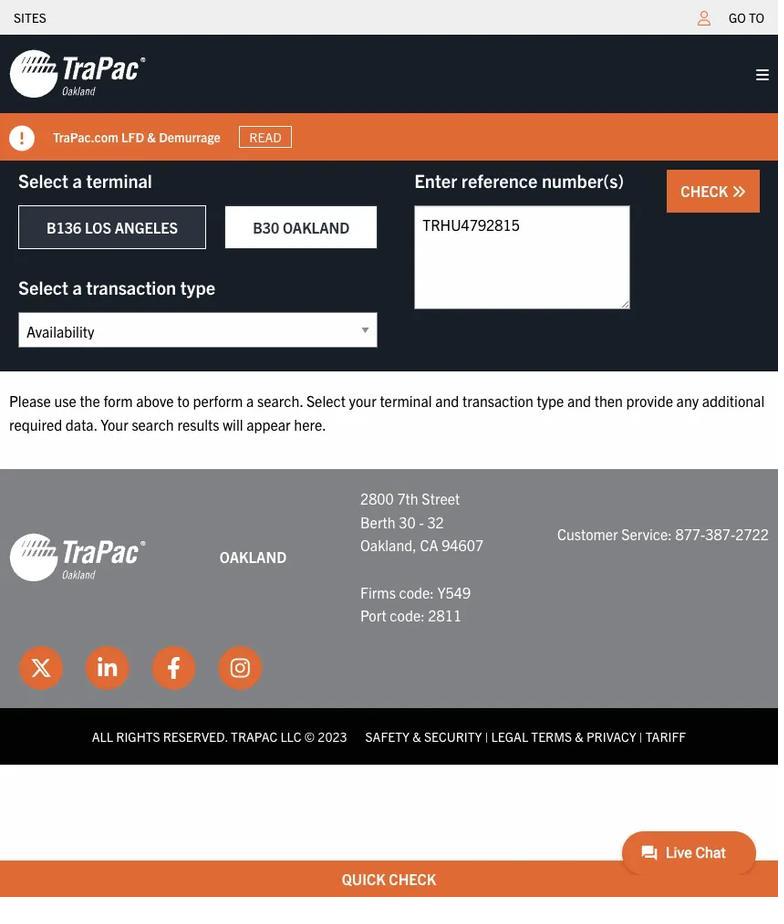 Task type: vqa. For each thing, say whether or not it's contained in the screenshot.
the Cargo
no



Task type: describe. For each thing, give the bounding box(es) containing it.
angeles
[[115, 218, 178, 236]]

here.
[[294, 415, 327, 433]]

to
[[750, 9, 765, 26]]

provide
[[627, 392, 674, 410]]

a for transaction
[[73, 276, 82, 298]]

additional
[[703, 392, 765, 410]]

quick check
[[342, 870, 437, 888]]

1 oakland image from the top
[[9, 48, 146, 99]]

read link
[[239, 126, 292, 148]]

check button
[[668, 170, 760, 213]]

all
[[92, 728, 113, 745]]

number(s)
[[542, 169, 625, 192]]

appear
[[247, 415, 291, 433]]

2 and from the left
[[568, 392, 592, 410]]

2811
[[428, 606, 462, 625]]

solid image inside banner
[[9, 126, 35, 152]]

los
[[85, 218, 111, 236]]

to
[[177, 392, 190, 410]]

387-
[[706, 524, 736, 543]]

perform
[[193, 392, 243, 410]]

select a transaction type
[[18, 276, 216, 298]]

ca
[[420, 536, 439, 554]]

2800 7th street berth 30 - 32 oakland, ca 94607
[[361, 489, 484, 554]]

solid image inside check "button"
[[732, 184, 747, 199]]

2 oakland image from the top
[[9, 532, 146, 583]]

877-
[[676, 524, 706, 543]]

data.
[[66, 415, 97, 433]]

banner containing trapac.com lfd & demurrage
[[0, 35, 779, 161]]

legal terms & privacy link
[[492, 728, 637, 745]]

the
[[80, 392, 100, 410]]

0 vertical spatial terminal
[[86, 169, 152, 192]]

Enter reference number(s) text field
[[415, 205, 631, 309]]

2800
[[361, 489, 394, 508]]

security
[[424, 728, 482, 745]]

7th
[[397, 489, 419, 508]]

light image
[[698, 11, 711, 26]]

legal
[[492, 728, 529, 745]]

footer containing 2800 7th street
[[0, 469, 779, 765]]

2023
[[318, 728, 347, 745]]

firms code:  y549 port code:  2811
[[361, 583, 471, 625]]

safety
[[366, 728, 410, 745]]

customer service: 877-387-2722
[[558, 524, 769, 543]]

32
[[428, 513, 444, 531]]

then
[[595, 392, 623, 410]]

read
[[250, 129, 282, 145]]

transaction inside please use the form above to perform a search. select your terminal and transaction type and then provide any additional required data. your search results will appear here.
[[463, 392, 534, 410]]

lfd
[[121, 128, 144, 145]]

required
[[9, 415, 62, 433]]

check inside "button"
[[681, 182, 732, 200]]

solid image
[[757, 68, 770, 82]]

firms
[[361, 583, 396, 601]]

service:
[[622, 524, 673, 543]]

safety & security | legal terms & privacy | tariff
[[366, 728, 687, 745]]

oakland inside footer
[[220, 548, 287, 566]]

customer
[[558, 524, 619, 543]]

llc
[[281, 728, 302, 745]]

quick check link
[[0, 861, 779, 897]]

& inside banner
[[147, 128, 156, 145]]

b30 oakland
[[253, 218, 350, 236]]

terminal inside please use the form above to perform a search. select your terminal and transaction type and then provide any additional required data. your search results will appear here.
[[380, 392, 432, 410]]

enter
[[415, 169, 458, 192]]



Task type: locate. For each thing, give the bounding box(es) containing it.
0 vertical spatial solid image
[[9, 126, 35, 152]]

0 vertical spatial a
[[73, 169, 82, 192]]

1 vertical spatial solid image
[[732, 184, 747, 199]]

0 vertical spatial code:
[[399, 583, 434, 601]]

|
[[485, 728, 489, 745], [640, 728, 643, 745]]

b30
[[253, 218, 280, 236]]

0 horizontal spatial check
[[389, 870, 437, 888]]

2 horizontal spatial &
[[575, 728, 584, 745]]

a
[[73, 169, 82, 192], [73, 276, 82, 298], [247, 392, 254, 410]]

a for terminal
[[73, 169, 82, 192]]

& right safety
[[413, 728, 421, 745]]

1 and from the left
[[436, 392, 459, 410]]

berth
[[361, 513, 396, 531]]

tariff
[[646, 728, 687, 745]]

1 vertical spatial select
[[18, 276, 68, 298]]

search.
[[257, 392, 303, 410]]

select down b136
[[18, 276, 68, 298]]

| left the tariff link
[[640, 728, 643, 745]]

1 horizontal spatial and
[[568, 392, 592, 410]]

and
[[436, 392, 459, 410], [568, 392, 592, 410]]

transaction
[[86, 276, 176, 298], [463, 392, 534, 410]]

& right lfd
[[147, 128, 156, 145]]

0 horizontal spatial terminal
[[86, 169, 152, 192]]

quick
[[342, 870, 386, 888]]

1 vertical spatial a
[[73, 276, 82, 298]]

0 horizontal spatial type
[[180, 276, 216, 298]]

&
[[147, 128, 156, 145], [413, 728, 421, 745], [575, 728, 584, 745]]

a down trapac.com
[[73, 169, 82, 192]]

terms
[[532, 728, 572, 745]]

select
[[18, 169, 68, 192], [18, 276, 68, 298], [307, 392, 346, 410]]

use
[[54, 392, 76, 410]]

check
[[681, 182, 732, 200], [389, 870, 437, 888]]

please
[[9, 392, 51, 410]]

terminal
[[86, 169, 152, 192], [380, 392, 432, 410]]

street
[[422, 489, 460, 508]]

select for select a terminal
[[18, 169, 68, 192]]

30
[[399, 513, 416, 531]]

1 horizontal spatial check
[[681, 182, 732, 200]]

0 horizontal spatial &
[[147, 128, 156, 145]]

1 horizontal spatial transaction
[[463, 392, 534, 410]]

a up appear on the top left
[[247, 392, 254, 410]]

go
[[729, 9, 747, 26]]

2 vertical spatial a
[[247, 392, 254, 410]]

code: right port
[[390, 606, 425, 625]]

1 horizontal spatial solid image
[[732, 184, 747, 199]]

select up the here.
[[307, 392, 346, 410]]

sites
[[14, 9, 46, 26]]

oakland,
[[361, 536, 417, 554]]

results
[[177, 415, 220, 433]]

oakland
[[283, 218, 350, 236], [220, 548, 287, 566]]

0 horizontal spatial |
[[485, 728, 489, 745]]

0 vertical spatial oakland image
[[9, 48, 146, 99]]

0 horizontal spatial and
[[436, 392, 459, 410]]

footer
[[0, 469, 779, 765]]

94607
[[442, 536, 484, 554]]

1 vertical spatial check
[[389, 870, 437, 888]]

trapac.com
[[53, 128, 118, 145]]

select inside please use the form above to perform a search. select your terminal and transaction type and then provide any additional required data. your search results will appear here.
[[307, 392, 346, 410]]

demurrage
[[159, 128, 221, 145]]

1 vertical spatial code:
[[390, 606, 425, 625]]

1 vertical spatial oakland image
[[9, 532, 146, 583]]

0 vertical spatial transaction
[[86, 276, 176, 298]]

banner
[[0, 35, 779, 161]]

| left legal
[[485, 728, 489, 745]]

y549
[[438, 583, 471, 601]]

1 horizontal spatial terminal
[[380, 392, 432, 410]]

0 vertical spatial select
[[18, 169, 68, 192]]

any
[[677, 392, 699, 410]]

form
[[104, 392, 133, 410]]

& right terms
[[575, 728, 584, 745]]

and right your
[[436, 392, 459, 410]]

solid image
[[9, 126, 35, 152], [732, 184, 747, 199]]

1 vertical spatial oakland
[[220, 548, 287, 566]]

privacy
[[587, 728, 637, 745]]

0 horizontal spatial solid image
[[9, 126, 35, 152]]

type
[[180, 276, 216, 298], [537, 392, 564, 410]]

safety & security link
[[366, 728, 482, 745]]

©
[[305, 728, 315, 745]]

and left the then
[[568, 392, 592, 410]]

0 vertical spatial oakland
[[283, 218, 350, 236]]

search
[[132, 415, 174, 433]]

1 vertical spatial transaction
[[463, 392, 534, 410]]

enter reference number(s)
[[415, 169, 625, 192]]

type inside please use the form above to perform a search. select your terminal and transaction type and then provide any additional required data. your search results will appear here.
[[537, 392, 564, 410]]

2722
[[736, 524, 769, 543]]

will
[[223, 415, 243, 433]]

0 vertical spatial check
[[681, 182, 732, 200]]

all rights reserved. trapac llc © 2023
[[92, 728, 347, 745]]

tariff link
[[646, 728, 687, 745]]

trapac.com lfd & demurrage
[[53, 128, 221, 145]]

terminal right your
[[380, 392, 432, 410]]

terminal down lfd
[[86, 169, 152, 192]]

please use the form above to perform a search. select your terminal and transaction type and then provide any additional required data. your search results will appear here.
[[9, 392, 765, 433]]

1 | from the left
[[485, 728, 489, 745]]

your
[[101, 415, 128, 433]]

your
[[349, 392, 377, 410]]

code:
[[399, 583, 434, 601], [390, 606, 425, 625]]

select up b136
[[18, 169, 68, 192]]

1 horizontal spatial |
[[640, 728, 643, 745]]

port
[[361, 606, 387, 625]]

above
[[136, 392, 174, 410]]

reserved.
[[163, 728, 228, 745]]

b136
[[47, 218, 81, 236]]

trapac
[[231, 728, 278, 745]]

reference
[[462, 169, 538, 192]]

select for select a transaction type
[[18, 276, 68, 298]]

1 horizontal spatial type
[[537, 392, 564, 410]]

2 | from the left
[[640, 728, 643, 745]]

a inside please use the form above to perform a search. select your terminal and transaction type and then provide any additional required data. your search results will appear here.
[[247, 392, 254, 410]]

2 vertical spatial select
[[307, 392, 346, 410]]

0 vertical spatial type
[[180, 276, 216, 298]]

code: up the 2811
[[399, 583, 434, 601]]

oakland image
[[9, 48, 146, 99], [9, 532, 146, 583]]

1 vertical spatial terminal
[[380, 392, 432, 410]]

rights
[[116, 728, 160, 745]]

a down b136
[[73, 276, 82, 298]]

select a terminal
[[18, 169, 152, 192]]

go to
[[729, 9, 765, 26]]

b136 los angeles
[[47, 218, 178, 236]]

0 horizontal spatial transaction
[[86, 276, 176, 298]]

-
[[419, 513, 424, 531]]

1 vertical spatial type
[[537, 392, 564, 410]]

1 horizontal spatial &
[[413, 728, 421, 745]]



